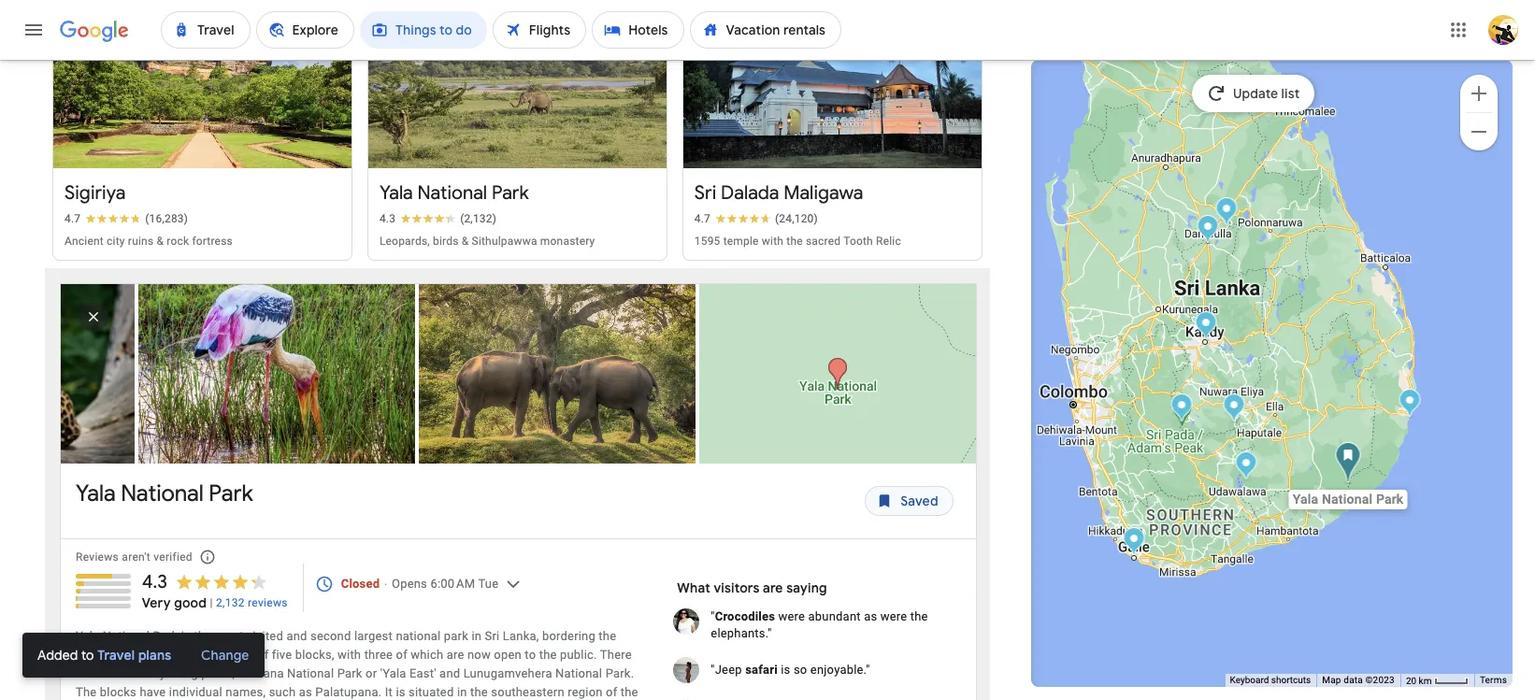 Task type: locate. For each thing, give the bounding box(es) containing it.
sri pada / adam's peak image
[[1172, 393, 1193, 424]]

and
[[287, 629, 307, 643], [440, 667, 460, 681]]

0 horizontal spatial with
[[338, 648, 361, 662]]

list item
[[138, 270, 419, 478], [700, 280, 976, 469], [0, 284, 138, 464], [419, 284, 700, 464]]

4.3 out of 5 stars from 2,132 reviews image
[[380, 211, 497, 226]]

0 horizontal spatial 4.7
[[65, 212, 81, 225]]

change
[[201, 647, 250, 664]]

temple
[[724, 235, 759, 248]]

" crocodiles
[[711, 610, 775, 624]]

0 horizontal spatial is
[[181, 629, 191, 643]]

1 & from the left
[[157, 235, 164, 248]]

1 vertical spatial as
[[299, 685, 312, 700]]

to inside yala national park is the most visited and second largest national park in sri lanka, bordering the indian ocean. the park consists of five blocks, with three of which are now open to the public. there are also two adjoining parks, kumana national park or 'yala east' and lunugamvehera national park. the blocks have individual names, such as palatupana. it is situated in the southeastern region of
[[525, 648, 536, 662]]

1 vertical spatial yala national park
[[76, 480, 253, 508]]

2 vertical spatial yala
[[76, 629, 100, 643]]

0 vertical spatial with
[[762, 235, 784, 248]]

were right abundant
[[881, 610, 908, 624]]

added
[[37, 647, 78, 664]]

0 vertical spatial as
[[864, 610, 878, 624]]

1 horizontal spatial to
[[525, 648, 536, 662]]

saying
[[787, 580, 828, 597]]

0 vertical spatial yala
[[380, 181, 413, 205]]

4.3 up 'leopards,' on the top left of page
[[380, 212, 396, 225]]

park up palatupana.
[[337, 667, 363, 681]]

maligawa
[[784, 181, 864, 205]]

2 horizontal spatial is
[[781, 663, 791, 677]]

0 vertical spatial the
[[155, 648, 176, 662]]

0 horizontal spatial park
[[179, 648, 204, 662]]

0 vertical spatial are
[[763, 580, 783, 597]]

dalada
[[721, 181, 780, 205]]

is
[[181, 629, 191, 643], [781, 663, 791, 677], [396, 685, 406, 700]]

1 horizontal spatial park
[[444, 629, 469, 643]]

national
[[418, 181, 487, 205], [121, 480, 204, 508], [103, 629, 150, 643], [287, 667, 334, 681], [556, 667, 603, 681]]

1 4.7 from the left
[[65, 212, 81, 225]]

4.7 inside image
[[65, 212, 81, 225]]

0 vertical spatial sri
[[695, 181, 717, 205]]

sacred
[[806, 235, 841, 248]]

yala national park up verified
[[76, 480, 253, 508]]

"jeep
[[711, 663, 742, 677]]

1 horizontal spatial 4.7
[[695, 212, 711, 225]]

names,
[[226, 685, 266, 700]]

0 horizontal spatial were
[[779, 610, 805, 624]]

yala national park
[[380, 181, 529, 205], [76, 480, 253, 508]]

with down the second
[[338, 648, 361, 662]]

are down indian
[[76, 667, 93, 681]]

0 horizontal spatial as
[[299, 685, 312, 700]]

1 to from the left
[[81, 647, 94, 664]]

1 vertical spatial in
[[457, 685, 467, 700]]

0 vertical spatial park
[[444, 629, 469, 643]]

east'
[[410, 667, 436, 681]]

closed
[[341, 577, 380, 591]]

1 horizontal spatial 4.3
[[380, 212, 396, 225]]

southeastern
[[491, 685, 565, 700]]

0 horizontal spatial in
[[457, 685, 467, 700]]

and up situated
[[440, 667, 460, 681]]

close detail image
[[71, 295, 116, 339]]

kumana
[[238, 667, 284, 681]]

update list
[[1233, 85, 1300, 102]]

reviews
[[76, 551, 119, 564]]

park up adjoining
[[179, 648, 204, 662]]

sri left dalada
[[695, 181, 717, 205]]

update
[[1233, 85, 1278, 102]]

situated
[[409, 685, 454, 700]]

status
[[22, 633, 1513, 678]]

yala up reviews
[[76, 480, 116, 508]]

verified
[[154, 551, 193, 564]]

is right it
[[396, 685, 406, 700]]

1 horizontal spatial in
[[472, 629, 482, 643]]

4.3 inside 'image'
[[380, 212, 396, 225]]

4.3 for 4.3 out of 5 stars from 2,132 reviews. very good. element
[[142, 570, 167, 594]]

of
[[257, 648, 269, 662], [396, 648, 408, 662], [606, 685, 618, 700]]

0 vertical spatial is
[[181, 629, 191, 643]]

and up five at the bottom of page
[[287, 629, 307, 643]]

0 vertical spatial yala national park
[[380, 181, 529, 205]]

as right "such"
[[299, 685, 312, 700]]

yala inside 'element'
[[76, 480, 116, 508]]

in
[[472, 629, 482, 643], [457, 685, 467, 700]]

plans
[[138, 647, 171, 664]]

yala up indian
[[76, 629, 100, 643]]

4.7 up 'ancient'
[[65, 212, 81, 225]]

4.3 up very
[[142, 570, 167, 594]]

national down public.
[[556, 667, 603, 681]]

dambulla royal cave temple and golden temple image
[[1198, 215, 1219, 245]]

2 vertical spatial is
[[396, 685, 406, 700]]

map
[[1323, 675, 1342, 686]]

the left most
[[194, 629, 212, 643]]

0 vertical spatial in
[[472, 629, 482, 643]]

two
[[123, 667, 144, 681]]

1 horizontal spatial is
[[396, 685, 406, 700]]

the down lunugamvehera
[[470, 685, 488, 700]]

4.7 inside image
[[695, 212, 711, 225]]

travel
[[97, 647, 135, 664]]

1 vertical spatial 4.3
[[142, 570, 167, 594]]

park up reviews aren't verified icon
[[209, 480, 253, 508]]

sithulpawwa
[[472, 235, 537, 248]]

'yala
[[380, 667, 406, 681]]

as inside yala national park is the most visited and second largest national park in sri lanka, bordering the indian ocean. the park consists of five blocks, with three of which are now open to the public. there are also two adjoining parks, kumana national park or 'yala east' and lunugamvehera national park. the blocks have individual names, such as palatupana. it is situated in the southeastern region of
[[299, 685, 312, 700]]

2 horizontal spatial of
[[606, 685, 618, 700]]

1 horizontal spatial &
[[462, 235, 469, 248]]

status containing added to
[[22, 633, 1513, 678]]

galle dutch fort image
[[1124, 527, 1146, 558]]

& right birds
[[462, 235, 469, 248]]

1 vertical spatial the
[[76, 685, 97, 700]]

zoom in map image
[[1468, 82, 1491, 104]]

the down also
[[76, 685, 97, 700]]

(16,283)
[[145, 212, 188, 225]]

6:00 am
[[431, 577, 475, 591]]

2 to from the left
[[525, 648, 536, 662]]

blocks,
[[295, 648, 335, 662]]

is down the good
[[181, 629, 191, 643]]

of up kumana
[[257, 648, 269, 662]]

is left the so
[[781, 663, 791, 677]]

1 vertical spatial with
[[338, 648, 361, 662]]

1 vertical spatial are
[[447, 648, 464, 662]]

main menu image
[[22, 19, 45, 41]]

(24,120)
[[775, 212, 818, 225]]

second
[[310, 629, 351, 643]]

0 vertical spatial 4.3
[[380, 212, 396, 225]]

reviews
[[248, 597, 288, 610]]

2 4.7 from the left
[[695, 212, 711, 225]]

were down saying on the right bottom of page
[[779, 610, 805, 624]]

1595
[[695, 235, 721, 248]]

sri dalada maligawa
[[695, 181, 864, 205]]

1 horizontal spatial the
[[155, 648, 176, 662]]

1 horizontal spatial with
[[762, 235, 784, 248]]

to down 'lanka,'
[[525, 648, 536, 662]]

0 horizontal spatial &
[[157, 235, 164, 248]]

4.7 for sigiriya
[[65, 212, 81, 225]]

or
[[366, 667, 377, 681]]

1 horizontal spatial are
[[447, 648, 464, 662]]

national up verified
[[121, 480, 204, 508]]

0 horizontal spatial of
[[257, 648, 269, 662]]

2 vertical spatial are
[[76, 667, 93, 681]]

visited
[[247, 629, 283, 643]]

1 horizontal spatial were
[[881, 610, 908, 624]]

1 vertical spatial yala
[[76, 480, 116, 508]]

there
[[600, 648, 632, 662]]

0 horizontal spatial and
[[287, 629, 307, 643]]

sri
[[695, 181, 717, 205], [485, 629, 500, 643]]

yala up 'leopards,' on the top left of page
[[380, 181, 413, 205]]

1 horizontal spatial and
[[440, 667, 460, 681]]

1 horizontal spatial as
[[864, 610, 878, 624]]

national
[[396, 629, 441, 643]]

sri dalada maligawa image
[[1196, 311, 1218, 342]]

0 horizontal spatial yala national park
[[76, 480, 253, 508]]

of up 'yala
[[396, 648, 408, 662]]

abundant
[[809, 610, 861, 624]]

national down "blocks,"
[[287, 667, 334, 681]]

national inside 'element'
[[121, 480, 204, 508]]

sri up now
[[485, 629, 500, 643]]

0 horizontal spatial 4.3
[[142, 570, 167, 594]]

what
[[677, 580, 711, 597]]

good
[[174, 595, 207, 612]]

palatupana.
[[315, 685, 382, 700]]

2 horizontal spatial are
[[763, 580, 783, 597]]

©2023
[[1366, 675, 1395, 686]]

0 horizontal spatial to
[[81, 647, 94, 664]]

very good | 2,132 reviews
[[142, 595, 288, 612]]

national up ocean.
[[103, 629, 150, 643]]

4.7 up 1595
[[695, 212, 711, 225]]

elephants."
[[711, 627, 772, 641]]

the up there
[[599, 629, 617, 643]]

yala national park up 4.3 out of 5 stars from 2,132 reviews 'image'
[[380, 181, 529, 205]]

&
[[157, 235, 164, 248], [462, 235, 469, 248]]

0 horizontal spatial sri
[[485, 629, 500, 643]]

list
[[0, 270, 976, 483]]

& left rock
[[157, 235, 164, 248]]

reviews aren't verified
[[76, 551, 193, 564]]

the right abundant
[[911, 610, 928, 624]]

0 horizontal spatial the
[[76, 685, 97, 700]]

leopards,
[[380, 235, 430, 248]]

in up now
[[472, 629, 482, 643]]

park up now
[[444, 629, 469, 643]]

national up 4.3 out of 5 stars from 2,132 reviews 'image'
[[418, 181, 487, 205]]

in right situated
[[457, 685, 467, 700]]

are left saying on the right bottom of page
[[763, 580, 783, 597]]

with down the 4.7 out of 5 stars from 24,120 reviews image
[[762, 235, 784, 248]]

as right abundant
[[864, 610, 878, 624]]

yala
[[380, 181, 413, 205], [76, 480, 116, 508], [76, 629, 100, 643]]

1 vertical spatial sri
[[485, 629, 500, 643]]

are
[[763, 580, 783, 597], [447, 648, 464, 662], [76, 667, 93, 681]]

of down park.
[[606, 685, 618, 700]]

three
[[364, 648, 393, 662]]

4.3 for 4.3 out of 5 stars from 2,132 reviews 'image'
[[380, 212, 396, 225]]

the down (24,120)
[[787, 235, 803, 248]]

the up adjoining
[[155, 648, 176, 662]]

ancient
[[65, 235, 104, 248]]

to left the travel
[[81, 647, 94, 664]]

4.7 out of 5 stars from 16,283 reviews image
[[65, 211, 188, 226]]

are left now
[[447, 648, 464, 662]]



Task type: describe. For each thing, give the bounding box(es) containing it.
indian
[[76, 648, 110, 662]]

opens
[[392, 577, 427, 591]]

adjoining
[[147, 667, 198, 681]]

yala national park element
[[76, 479, 253, 524]]

also
[[97, 667, 120, 681]]

park inside 'element'
[[209, 480, 253, 508]]

added to travel plans
[[37, 647, 171, 664]]

terms
[[1480, 675, 1508, 686]]

1 horizontal spatial yala national park
[[380, 181, 529, 205]]

20 km button
[[1401, 674, 1475, 688]]

parks,
[[201, 667, 235, 681]]

keyboard shortcuts button
[[1230, 674, 1311, 687]]

terms link
[[1480, 675, 1508, 686]]

yala inside yala national park is the most visited and second largest national park in sri lanka, bordering the indian ocean. the park consists of five blocks, with three of which are now open to the public. there are also two adjoining parks, kumana national park or 'yala east' and lunugamvehera national park. the blocks have individual names, such as palatupana. it is situated in the southeastern region of
[[76, 629, 100, 643]]

enjoyable."
[[811, 663, 870, 677]]

sigiriya
[[65, 181, 126, 205]]

keyboard
[[1230, 675, 1269, 686]]

1 were from the left
[[779, 610, 805, 624]]

sri inside yala national park is the most visited and second largest national park in sri lanka, bordering the indian ocean. the park consists of five blocks, with three of which are now open to the public. there are also two adjoining parks, kumana national park or 'yala east' and lunugamvehera national park. the blocks have individual names, such as palatupana. it is situated in the southeastern region of
[[485, 629, 500, 643]]

it
[[385, 685, 393, 700]]

relic
[[876, 235, 902, 248]]

1 horizontal spatial sri
[[695, 181, 717, 205]]

list
[[1282, 85, 1300, 102]]

park up the (2,132)
[[492, 181, 529, 205]]

arugam bay beach image
[[1400, 389, 1421, 419]]

map data ©2023
[[1323, 675, 1395, 686]]

20 km
[[1406, 676, 1435, 686]]

individual
[[169, 685, 222, 700]]

aren't
[[122, 551, 151, 564]]

change button
[[188, 633, 263, 678]]

"jeep safari is so enjoyable."
[[711, 663, 870, 677]]

2 & from the left
[[462, 235, 469, 248]]

such
[[269, 685, 296, 700]]

what visitors are saying
[[677, 580, 828, 597]]

park.
[[606, 667, 634, 681]]

yala national park is the most visited and second largest national park in sri lanka, bordering the indian ocean. the park consists of five blocks, with three of which are now open to the public. there are also two adjoining parks, kumana national park or 'yala east' and lunugamvehera national park. the blocks have individual names, such as palatupana. it is situated in the southeastern region of 
[[76, 629, 639, 700]]

blocks
[[100, 685, 137, 700]]

km
[[1419, 676, 1432, 686]]

keyboard shortcuts
[[1230, 675, 1311, 686]]

2 were from the left
[[881, 610, 908, 624]]

which
[[411, 648, 444, 662]]

udawalawe national park image
[[1236, 451, 1258, 482]]

0 vertical spatial and
[[287, 629, 307, 643]]

⋅
[[383, 577, 389, 591]]

saved
[[901, 493, 939, 510]]

now
[[468, 648, 491, 662]]

reviews aren't verified image
[[185, 535, 230, 580]]

zoom out map image
[[1468, 120, 1491, 143]]

4.7 out of 5 stars from 24,120 reviews image
[[695, 211, 818, 226]]

1 vertical spatial is
[[781, 663, 791, 677]]

the down bordering
[[539, 648, 557, 662]]

1 vertical spatial and
[[440, 667, 460, 681]]

ocean.
[[113, 648, 152, 662]]

monastery
[[540, 235, 595, 248]]

were abundant as were the elephants."
[[711, 610, 928, 641]]

0 horizontal spatial are
[[76, 667, 93, 681]]

update list button
[[1192, 75, 1315, 112]]

1 horizontal spatial of
[[396, 648, 408, 662]]

crocodiles
[[715, 610, 775, 624]]

lanka,
[[503, 629, 539, 643]]

largest
[[354, 629, 393, 643]]

shortcuts
[[1272, 675, 1311, 686]]

lunugamvehera
[[464, 667, 552, 681]]

4.3 out of 5 stars from 2,132 reviews. very good. element
[[142, 570, 288, 613]]

|
[[210, 597, 213, 610]]

birds
[[433, 235, 459, 248]]

data
[[1344, 675, 1363, 686]]

park up plans
[[153, 629, 178, 643]]

consists
[[207, 648, 254, 662]]

travel plans link
[[97, 640, 171, 671]]

most
[[215, 629, 244, 643]]

yala national park image
[[1336, 442, 1362, 484]]

fortress
[[192, 235, 233, 248]]

with inside yala national park is the most visited and second largest national park in sri lanka, bordering the indian ocean. the park consists of five blocks, with three of which are now open to the public. there are also two adjoining parks, kumana national park or 'yala east' and lunugamvehera national park. the blocks have individual names, such as palatupana. it is situated in the southeastern region of
[[338, 648, 361, 662]]

map region
[[885, 0, 1536, 700]]

20
[[1406, 676, 1417, 686]]

as inside the were abundant as were the elephants."
[[864, 610, 878, 624]]

4.7 for sri dalada maligawa
[[695, 212, 711, 225]]

visitors
[[714, 580, 760, 597]]

1 vertical spatial park
[[179, 648, 204, 662]]

ancient city ruins & rock fortress
[[65, 235, 233, 248]]

2,132
[[216, 597, 245, 610]]

the inside the were abundant as were the elephants."
[[911, 610, 928, 624]]

saved button
[[865, 479, 954, 524]]

horton plains national park image
[[1224, 393, 1246, 424]]

very
[[142, 595, 171, 612]]

have
[[140, 685, 166, 700]]

leopards, birds & sithulpawwa monastery
[[380, 235, 595, 248]]

sigiriya image
[[1217, 197, 1238, 228]]

bordering
[[542, 629, 596, 643]]

region
[[568, 685, 603, 700]]

public.
[[560, 648, 597, 662]]

so
[[794, 663, 808, 677]]

1595 temple with the sacred tooth relic
[[695, 235, 902, 248]]

tooth
[[844, 235, 873, 248]]

rock
[[167, 235, 189, 248]]

closed ⋅ opens 6:00 am tue
[[341, 577, 499, 591]]

city
[[107, 235, 125, 248]]

(2,132)
[[460, 212, 497, 225]]

tue
[[478, 577, 499, 591]]

2,132 reviews link
[[216, 596, 288, 611]]



Task type: vqa. For each thing, say whether or not it's contained in the screenshot.
Map
yes



